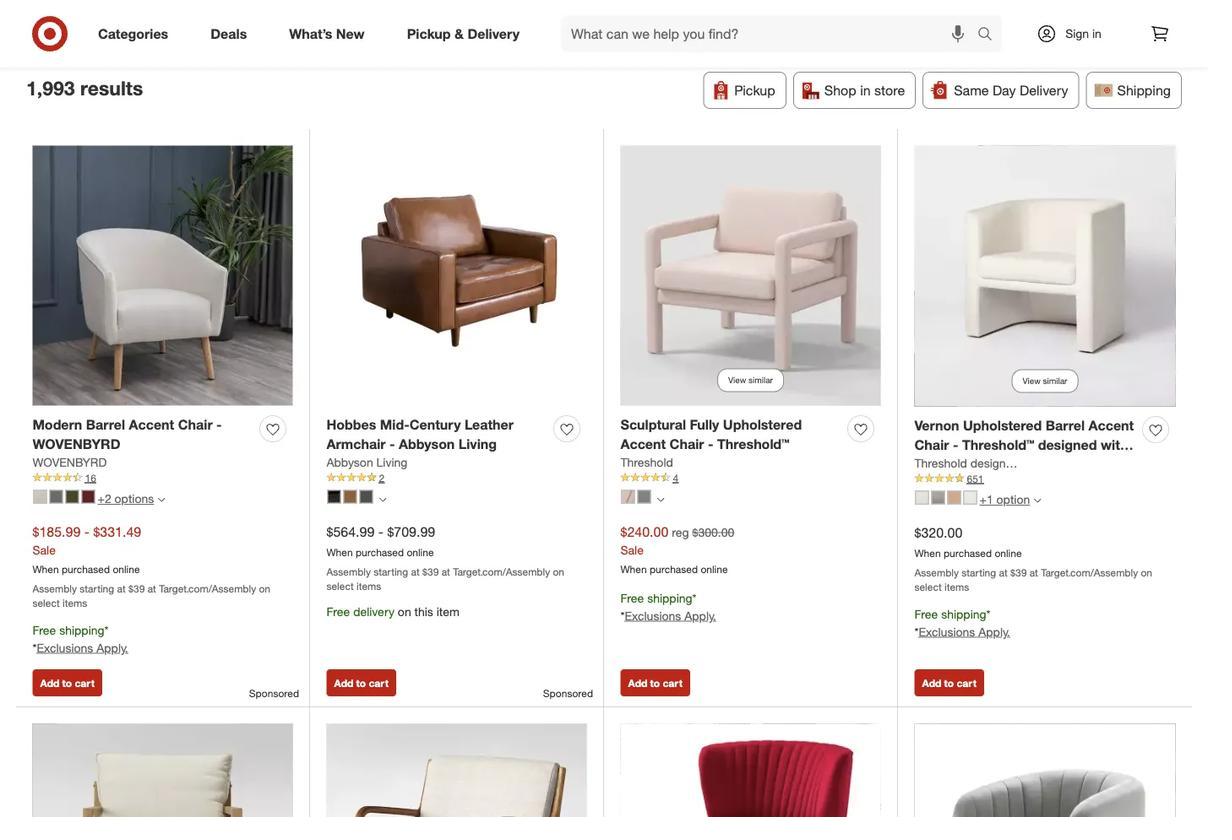 Task type: locate. For each thing, give the bounding box(es) containing it.
1 vertical spatial in
[[860, 82, 871, 98]]

2 horizontal spatial assembly
[[915, 566, 959, 579]]

1 horizontal spatial designed
[[1038, 437, 1097, 454]]

0 vertical spatial exclusions apply. link
[[625, 609, 716, 623]]

modern barrel accent chair - wovenbyrd image
[[33, 146, 293, 406], [33, 146, 293, 406]]

1 add from the left
[[40, 677, 59, 690]]

4 add to cart from the left
[[922, 677, 977, 690]]

view for barrel
[[1023, 376, 1041, 386]]

0 horizontal spatial view similar
[[728, 375, 773, 386]]

in inside button
[[860, 82, 871, 98]]

assembly down $564.99
[[327, 566, 371, 578]]

hobbes mid-century leather armchair - abbyson living image
[[327, 146, 587, 406], [327, 146, 587, 406]]

similar up vernon upholstered barrel accent chair - threshold™ designed with studio mcgee "link"
[[1043, 376, 1067, 386]]

- up 16 link
[[216, 417, 222, 433]]

4
[[673, 472, 679, 485]]

barrel right modern
[[86, 417, 125, 433]]

threshold inside "link"
[[915, 456, 967, 471]]

purchased
[[356, 546, 404, 559], [944, 547, 992, 560], [62, 563, 110, 576], [650, 563, 698, 576]]

0 horizontal spatial similar
[[749, 375, 773, 386]]

select down $320.00
[[915, 581, 942, 594]]

shipping
[[647, 591, 692, 606], [941, 607, 986, 622], [59, 623, 104, 638]]

delivery for same day delivery
[[1020, 82, 1068, 98]]

view similar
[[728, 375, 773, 386], [1023, 376, 1067, 386]]

decor
[[479, 28, 516, 44]]

1 horizontal spatial sponsored
[[543, 688, 593, 700]]

items up delivery
[[357, 580, 381, 593]]

$185.99
[[33, 524, 81, 541]]

What can we help you find? suggestions appear below search field
[[561, 15, 982, 52]]

exclusions apply. link
[[625, 609, 716, 623], [919, 625, 1010, 640], [37, 641, 128, 656]]

online
[[407, 546, 434, 559], [995, 547, 1022, 560], [113, 563, 140, 576], [701, 563, 728, 576]]

deals inside button
[[211, 28, 245, 44]]

0 horizontal spatial accent
[[129, 417, 174, 433]]

0 horizontal spatial all colors element
[[379, 494, 387, 504]]

wovenbyrd up wovenbyrd link
[[33, 436, 120, 453]]

2 link
[[327, 471, 587, 486]]

1 horizontal spatial threshold
[[915, 456, 967, 471]]

0 horizontal spatial threshold
[[621, 455, 673, 470]]

barrel up w/studio
[[1046, 418, 1085, 434]]

in left store
[[860, 82, 871, 98]]

sort
[[150, 28, 176, 44]]

0 vertical spatial abbyson
[[399, 436, 455, 453]]

sign in
[[1065, 26, 1102, 41]]

accent up 'with'
[[1089, 418, 1134, 434]]

target.com/assembly inside $185.99 - $331.49 sale when purchased online assembly starting at $39 at target.com/assembly  on select items
[[159, 583, 256, 595]]

accent inside sculptural fully upholstered accent chair - threshold™
[[621, 436, 666, 453]]

at
[[411, 566, 420, 578], [442, 566, 450, 578], [999, 566, 1008, 579], [1030, 566, 1038, 579], [117, 583, 126, 595], [148, 583, 156, 595]]

2 all colors image from the left
[[657, 497, 664, 504]]

sculptural fully upholstered accent chair - threshold™ image
[[621, 146, 881, 406], [621, 146, 881, 406]]

all colors image right gray icon at the left bottom of the page
[[379, 497, 387, 504]]

upholstered up threshold designed w/studio mcgee
[[963, 418, 1042, 434]]

pickup for pickup
[[734, 82, 775, 98]]

threshold™
[[717, 436, 789, 453], [962, 437, 1034, 454]]

all colors image
[[379, 497, 387, 504], [657, 497, 664, 504]]

0 horizontal spatial assembly
[[33, 583, 77, 595]]

- right $564.99
[[378, 524, 384, 541]]

wovenbyrd
[[33, 436, 120, 453], [33, 455, 107, 470]]

0 horizontal spatial barrel
[[86, 417, 125, 433]]

1 vertical spatial exclusions apply. link
[[919, 625, 1010, 640]]

purchased inside the $240.00 reg $300.00 sale when purchased online
[[650, 563, 698, 576]]

sale down $185.99 at the left of the page
[[33, 543, 56, 558]]

0 horizontal spatial view
[[728, 375, 746, 386]]

0 horizontal spatial abbyson
[[327, 455, 373, 470]]

2 type from the left
[[734, 28, 763, 44]]

starting down $320.00
[[962, 566, 996, 579]]

cart for $240.00
[[663, 677, 683, 690]]

starting
[[374, 566, 408, 578], [962, 566, 996, 579], [80, 583, 114, 595]]

modern
[[33, 417, 82, 433]]

1 type from the left
[[347, 28, 376, 44]]

when down $320.00
[[915, 547, 941, 560]]

1 to from the left
[[62, 677, 72, 690]]

2 sale from the left
[[621, 543, 644, 558]]

vernon
[[915, 418, 959, 434]]

accent inside "vernon upholstered barrel accent chair - threshold™ designed with studio mcgee"
[[1089, 418, 1134, 434]]

view similar up vernon upholstered barrel accent chair - threshold™ designed with studio mcgee "link"
[[1023, 376, 1067, 386]]

2 horizontal spatial shipping
[[941, 607, 986, 622]]

2 vertical spatial exclusions
[[37, 641, 93, 656]]

shipping for $240.00
[[647, 591, 692, 606]]

1 sponsored from the left
[[249, 688, 299, 700]]

4 cart from the left
[[957, 677, 977, 690]]

all colors image right heathered green image
[[657, 497, 664, 504]]

1 wovenbyrd from the top
[[33, 436, 120, 453]]

view up sculptural fully upholstered accent chair - threshold™ link
[[728, 375, 746, 386]]

1 horizontal spatial mcgee
[[1073, 456, 1112, 471]]

pattern type
[[687, 28, 763, 44]]

0 horizontal spatial threshold™
[[717, 436, 789, 453]]

deals inside deals link
[[211, 25, 247, 42]]

when inside $564.99 - $709.99 when purchased online assembly starting at $39 at target.com/assembly  on select items
[[327, 546, 353, 559]]

threshold™ up 4 link
[[717, 436, 789, 453]]

pickup inside "button"
[[734, 82, 775, 98]]

designed up w/studio
[[1038, 437, 1097, 454]]

1 horizontal spatial barrel
[[1046, 418, 1085, 434]]

0 horizontal spatial sponsored
[[249, 688, 299, 700]]

0 horizontal spatial select
[[33, 597, 60, 610]]

2 horizontal spatial exclusions apply. link
[[919, 625, 1010, 640]]

1 vertical spatial pickup
[[734, 82, 775, 98]]

target.com/assembly inside $564.99 - $709.99 when purchased online assembly starting at $39 at target.com/assembly  on select items
[[453, 566, 550, 578]]

all colors element
[[379, 494, 387, 504], [657, 494, 664, 504]]

0 horizontal spatial apply.
[[96, 641, 128, 656]]

651 link
[[915, 472, 1176, 487]]

3 add to cart button from the left
[[621, 670, 690, 697]]

1 horizontal spatial delivery
[[1020, 82, 1068, 98]]

apply. for $240.00
[[684, 609, 716, 623]]

2 horizontal spatial chair
[[915, 437, 949, 454]]

3 to from the left
[[650, 677, 660, 690]]

1 horizontal spatial threshold™
[[962, 437, 1034, 454]]

1 horizontal spatial items
[[357, 580, 381, 593]]

threshold
[[621, 455, 673, 470], [915, 456, 967, 471]]

0 horizontal spatial view similar button
[[717, 369, 784, 392]]

1 vertical spatial abbyson
[[327, 455, 373, 470]]

living up 2
[[376, 455, 408, 470]]

0 horizontal spatial pickup
[[407, 25, 451, 42]]

wovenbyrd up 16
[[33, 455, 107, 470]]

purchased down $320.00
[[944, 547, 992, 560]]

chair up 16 link
[[178, 417, 213, 433]]

pickup left &
[[407, 25, 451, 42]]

4 add from the left
[[922, 677, 941, 690]]

2 horizontal spatial items
[[945, 581, 969, 594]]

sale down '$240.00'
[[621, 543, 644, 558]]

1 horizontal spatial exclusions
[[625, 609, 681, 623]]

sponsored for $331.49
[[249, 688, 299, 700]]

when down $185.99 at the left of the page
[[33, 563, 59, 576]]

studio
[[915, 456, 956, 473]]

threshold™ inside sculptural fully upholstered accent chair - threshold™
[[717, 436, 789, 453]]

vernon upholstered barrel accent chair - threshold™ designed with studio mcgee link
[[915, 416, 1136, 473]]

wovenbyrd inside modern barrel accent chair - wovenbyrd
[[33, 436, 120, 453]]

0 vertical spatial apply.
[[684, 609, 716, 623]]

gray image
[[359, 490, 373, 504]]

0 horizontal spatial sale
[[33, 543, 56, 558]]

starting up free delivery on this item
[[374, 566, 408, 578]]

select
[[327, 580, 354, 593], [915, 581, 942, 594], [33, 597, 60, 610]]

select up delivery
[[327, 580, 354, 593]]

$39
[[422, 566, 439, 578], [1010, 566, 1027, 579], [128, 583, 145, 595]]

1 horizontal spatial upholstered
[[963, 418, 1042, 434]]

4 to from the left
[[944, 677, 954, 690]]

chair inside "vernon upholstered barrel accent chair - threshold™ designed with studio mcgee"
[[915, 437, 949, 454]]

pattern type button
[[672, 18, 778, 55]]

2 horizontal spatial free shipping * * exclusions apply.
[[915, 607, 1010, 640]]

0 vertical spatial designed
[[1038, 437, 1097, 454]]

mcgee up the +1
[[960, 456, 1005, 473]]

1 all colors image from the left
[[379, 497, 387, 504]]

$39 inside $320.00 when purchased online assembly starting at $39 at target.com/assembly  on select items
[[1010, 566, 1027, 579]]

type right pattern
[[734, 28, 763, 44]]

0 horizontal spatial designed
[[970, 456, 1019, 471]]

1 horizontal spatial type
[[734, 28, 763, 44]]

higgins sling armchair - threshold™ image
[[33, 725, 293, 818], [33, 725, 293, 818]]

2 horizontal spatial accent
[[1089, 418, 1134, 434]]

0 horizontal spatial $39
[[128, 583, 145, 595]]

items down $185.99 at the left of the page
[[63, 597, 87, 610]]

view up vernon upholstered barrel accent chair - threshold™ designed with studio mcgee "link"
[[1023, 376, 1041, 386]]

designed up 651
[[970, 456, 1019, 471]]

pickup for pickup & delivery
[[407, 25, 451, 42]]

0 horizontal spatial target.com/assembly
[[159, 583, 256, 595]]

1 vertical spatial shipping
[[941, 607, 986, 622]]

$39 down option
[[1010, 566, 1027, 579]]

1 cart from the left
[[75, 677, 95, 690]]

upholstered inside "vernon upholstered barrel accent chair - threshold™ designed with studio mcgee"
[[963, 418, 1042, 434]]

upholstered up 4 link
[[723, 417, 802, 433]]

assembly
[[327, 566, 371, 578], [915, 566, 959, 579], [33, 583, 77, 595]]

starting inside $185.99 - $331.49 sale when purchased online assembly starting at $39 at target.com/assembly  on select items
[[80, 583, 114, 595]]

add to cart for $185.99 - $331.49
[[40, 677, 95, 690]]

fully
[[690, 417, 719, 433]]

free
[[621, 591, 644, 606], [327, 605, 350, 620], [915, 607, 938, 622], [33, 623, 56, 638]]

chair for vernon
[[915, 437, 949, 454]]

what's
[[289, 25, 332, 42]]

0 horizontal spatial chair
[[178, 417, 213, 433]]

0 horizontal spatial mcgee
[[960, 456, 1005, 473]]

esters wood armchair - threshold™ image
[[327, 725, 587, 818], [327, 725, 587, 818]]

mcgee down 'with'
[[1073, 456, 1112, 471]]

0 horizontal spatial starting
[[80, 583, 114, 595]]

style
[[520, 28, 550, 44]]

sale inside $185.99 - $331.49 sale when purchased online assembly starting at $39 at target.com/assembly  on select items
[[33, 543, 56, 558]]

chair down fully
[[670, 436, 704, 453]]

1 horizontal spatial view
[[1023, 376, 1041, 386]]

accent for vernon upholstered barrel accent chair - threshold™ designed with studio mcgee
[[1089, 418, 1134, 434]]

- down fully
[[708, 436, 714, 453]]

2 vertical spatial apply.
[[96, 641, 128, 656]]

2 horizontal spatial select
[[915, 581, 942, 594]]

1 horizontal spatial pickup
[[734, 82, 775, 98]]

purchased inside $320.00 when purchased online assembly starting at $39 at target.com/assembly  on select items
[[944, 547, 992, 560]]

threshold up the 'dark gray velvet' image
[[915, 456, 967, 471]]

2 add to cart from the left
[[334, 677, 389, 690]]

2 wovenbyrd from the top
[[33, 455, 107, 470]]

categories
[[98, 25, 168, 42]]

2 add from the left
[[334, 677, 353, 690]]

online down '$709.99'
[[407, 546, 434, 559]]

same day delivery button
[[923, 72, 1079, 109]]

cart for $564.99 - $709.99
[[369, 677, 389, 690]]

0 horizontal spatial in
[[860, 82, 871, 98]]

1 deals from the top
[[211, 25, 247, 42]]

sign
[[1065, 26, 1089, 41]]

delivery inside button
[[1020, 82, 1068, 98]]

online down $300.00 at the bottom
[[701, 563, 728, 576]]

sienna red image
[[82, 490, 95, 504]]

assembly down $320.00
[[915, 566, 959, 579]]

1 horizontal spatial $39
[[422, 566, 439, 578]]

threshold™ inside "vernon upholstered barrel accent chair - threshold™ designed with studio mcgee"
[[962, 437, 1034, 454]]

abbyson down the century
[[399, 436, 455, 453]]

0 horizontal spatial type
[[347, 28, 376, 44]]

similar up sculptural fully upholstered accent chair - threshold™ link
[[749, 375, 773, 386]]

2 horizontal spatial starting
[[962, 566, 996, 579]]

- down vernon
[[953, 437, 958, 454]]

+2
[[98, 492, 111, 506]]

view similar for upholstered
[[728, 375, 773, 386]]

0 vertical spatial pickup
[[407, 25, 451, 42]]

abbyson
[[399, 436, 455, 453], [327, 455, 373, 470]]

chair
[[178, 417, 213, 433], [670, 436, 704, 453], [915, 437, 949, 454]]

4 add to cart button from the left
[[915, 670, 984, 697]]

in
[[1092, 26, 1102, 41], [860, 82, 871, 98]]

items down $320.00
[[945, 581, 969, 594]]

$300.00
[[692, 525, 734, 540]]

1 add to cart button from the left
[[33, 670, 102, 697]]

0 horizontal spatial exclusions
[[37, 641, 93, 656]]

filter button
[[26, 18, 105, 55]]

type right what's
[[347, 28, 376, 44]]

1 vertical spatial living
[[376, 455, 408, 470]]

purchased down $564.99
[[356, 546, 404, 559]]

0 vertical spatial wovenbyrd
[[33, 436, 120, 453]]

sale inside the $240.00 reg $300.00 sale when purchased online
[[621, 543, 644, 558]]

3 add to cart from the left
[[628, 677, 683, 690]]

- right $185.99 at the left of the page
[[84, 524, 90, 541]]

deals for the 'deals' button
[[211, 28, 245, 44]]

modern barrel accent chair - wovenbyrd
[[33, 417, 222, 453]]

1 horizontal spatial shipping
[[647, 591, 692, 606]]

pickup down what can we help you find? suggestions appear below 'search field'
[[734, 82, 775, 98]]

when down '$240.00'
[[621, 563, 647, 576]]

on
[[553, 566, 564, 578], [1141, 566, 1152, 579], [259, 583, 270, 595], [398, 605, 411, 620]]

$240.00
[[621, 524, 669, 541]]

threshold™ up threshold designed w/studio mcgee
[[962, 437, 1034, 454]]

assembly inside $320.00 when purchased online assembly starting at $39 at target.com/assembly  on select items
[[915, 566, 959, 579]]

store
[[874, 82, 905, 98]]

0 horizontal spatial upholstered
[[723, 417, 802, 433]]

dark gray velvet image
[[931, 491, 945, 505]]

same
[[954, 82, 989, 98]]

add to cart button for $185.99 - $331.49
[[33, 670, 102, 697]]

threshold™ for upholstered
[[962, 437, 1034, 454]]

$331.49
[[93, 524, 141, 541]]

assembly inside $564.99 - $709.99 when purchased online assembly starting at $39 at target.com/assembly  on select items
[[327, 566, 371, 578]]

similar
[[749, 375, 773, 386], [1043, 376, 1067, 386]]

threshold for threshold
[[621, 455, 673, 470]]

0 horizontal spatial living
[[376, 455, 408, 470]]

0 horizontal spatial items
[[63, 597, 87, 610]]

exclusions for $240.00
[[625, 609, 681, 623]]

online down the $331.49
[[113, 563, 140, 576]]

0 vertical spatial shipping
[[647, 591, 692, 606]]

- inside "vernon upholstered barrel accent chair - threshold™ designed with studio mcgee"
[[953, 437, 958, 454]]

2 sponsored from the left
[[543, 688, 593, 700]]

3 cart from the left
[[663, 677, 683, 690]]

assembly down $185.99 at the left of the page
[[33, 583, 77, 595]]

when
[[327, 546, 353, 559], [915, 547, 941, 560], [33, 563, 59, 576], [621, 563, 647, 576]]

accent up threshold link
[[621, 436, 666, 453]]

0 horizontal spatial exclusions apply. link
[[37, 641, 128, 656]]

1 horizontal spatial target.com/assembly
[[453, 566, 550, 578]]

when inside $320.00 when purchased online assembly starting at $39 at target.com/assembly  on select items
[[915, 547, 941, 560]]

view similar button up sculptural fully upholstered accent chair - threshold™ link
[[717, 369, 784, 392]]

living down leather
[[459, 436, 497, 453]]

select down $185.99 at the left of the page
[[33, 597, 60, 610]]

all colors + 1 more colors image
[[1033, 497, 1041, 505]]

4 link
[[621, 471, 881, 486]]

view similar button up vernon upholstered barrel accent chair - threshold™ designed with studio mcgee "link"
[[1012, 370, 1078, 393]]

2 to from the left
[[356, 677, 366, 690]]

add to cart for $240.00
[[628, 677, 683, 690]]

1 horizontal spatial view similar button
[[1012, 370, 1078, 393]]

all colors image for $564.99 - $709.99
[[379, 497, 387, 504]]

starting down the $331.49
[[80, 583, 114, 595]]

1 horizontal spatial abbyson
[[399, 436, 455, 453]]

in inside 'link'
[[1092, 26, 1102, 41]]

1 vertical spatial delivery
[[1020, 82, 1068, 98]]

purchased down reg
[[650, 563, 698, 576]]

results
[[80, 77, 143, 100]]

pickup
[[407, 25, 451, 42], [734, 82, 775, 98]]

2 horizontal spatial apply.
[[978, 625, 1010, 640]]

2 vertical spatial exclusions apply. link
[[37, 641, 128, 656]]

0 horizontal spatial all colors image
[[379, 497, 387, 504]]

add to cart button for $320.00
[[915, 670, 984, 697]]

all colors element right gray icon at the left bottom of the page
[[379, 494, 387, 504]]

add to cart button
[[33, 670, 102, 697], [327, 670, 396, 697], [621, 670, 690, 697], [915, 670, 984, 697]]

vernon upholstered barrel accent chair - threshold™ designed with studio mcgee image
[[915, 146, 1176, 407], [915, 146, 1176, 407]]

view similar up sculptural fully upholstered accent chair - threshold™ link
[[728, 375, 773, 386]]

option
[[997, 492, 1030, 507]]

cream image
[[33, 490, 47, 504]]

view similar button for barrel
[[1012, 370, 1078, 393]]

0 horizontal spatial shipping
[[59, 623, 104, 638]]

starting inside $320.00 when purchased online assembly starting at $39 at target.com/assembly  on select items
[[962, 566, 996, 579]]

upholstered inside sculptural fully upholstered accent chair - threshold™
[[723, 417, 802, 433]]

1 horizontal spatial apply.
[[684, 609, 716, 623]]

2 add to cart button from the left
[[327, 670, 396, 697]]

online down +1 option
[[995, 547, 1022, 560]]

abbyson down "armchair"
[[327, 455, 373, 470]]

$39 up 'this'
[[422, 566, 439, 578]]

1 horizontal spatial assembly
[[327, 566, 371, 578]]

0 horizontal spatial delivery
[[468, 25, 520, 42]]

1 horizontal spatial exclusions apply. link
[[625, 609, 716, 623]]

with
[[1101, 437, 1128, 454]]

1 add to cart from the left
[[40, 677, 95, 690]]

all colors element for $564.99 - $709.99
[[379, 494, 387, 504]]

1 horizontal spatial select
[[327, 580, 354, 593]]

&
[[455, 25, 464, 42]]

sculptural fully upholstered accent chair - threshold™ link
[[621, 416, 841, 454]]

items inside $320.00 when purchased online assembly starting at $39 at target.com/assembly  on select items
[[945, 581, 969, 594]]

1 vertical spatial apply.
[[978, 625, 1010, 640]]

deals
[[211, 25, 247, 42], [211, 28, 245, 44]]

threshold up 4 in the bottom of the page
[[621, 455, 673, 470]]

2 cart from the left
[[369, 677, 389, 690]]

1 all colors element from the left
[[379, 494, 387, 504]]

in right sign
[[1092, 26, 1102, 41]]

price
[[281, 28, 311, 44]]

1 horizontal spatial free shipping * * exclusions apply.
[[621, 591, 716, 623]]

chair up studio
[[915, 437, 949, 454]]

1 horizontal spatial sale
[[621, 543, 644, 558]]

0 vertical spatial exclusions
[[625, 609, 681, 623]]

accent up 16 link
[[129, 417, 174, 433]]

view similar button for upholstered
[[717, 369, 784, 392]]

eluxury sawyer channel living room chair image
[[915, 725, 1176, 818], [915, 725, 1176, 818]]

1 horizontal spatial all colors element
[[657, 494, 664, 504]]

2 deals from the top
[[211, 28, 245, 44]]

$564.99
[[327, 524, 375, 541]]

quentin velvet accent side chair with golden metal base | karat home image
[[621, 725, 881, 818], [621, 725, 881, 818]]

when inside the $240.00 reg $300.00 sale when purchased online
[[621, 563, 647, 576]]

1 horizontal spatial view similar
[[1023, 376, 1067, 386]]

1 sale from the left
[[33, 543, 56, 558]]

3 add from the left
[[628, 677, 647, 690]]

cart
[[75, 677, 95, 690], [369, 677, 389, 690], [663, 677, 683, 690], [957, 677, 977, 690]]

heathered green image
[[637, 490, 651, 504]]

1 vertical spatial exclusions
[[919, 625, 975, 640]]

sculptural
[[621, 417, 686, 433]]

1 horizontal spatial starting
[[374, 566, 408, 578]]

sculptural fully upholstered accent chair - threshold™
[[621, 417, 802, 453]]

1 horizontal spatial similar
[[1043, 376, 1067, 386]]

- down 'mid-'
[[389, 436, 395, 453]]

exclusions apply. link for $320.00
[[919, 625, 1010, 640]]

0 vertical spatial delivery
[[468, 25, 520, 42]]

to for $240.00
[[650, 677, 660, 690]]

chair inside sculptural fully upholstered accent chair - threshold™
[[670, 436, 704, 453]]

$39 down the $331.49
[[128, 583, 145, 595]]

all colors element right heathered green image
[[657, 494, 664, 504]]

16
[[85, 472, 96, 485]]

2 vertical spatial shipping
[[59, 623, 104, 638]]

1 horizontal spatial living
[[459, 436, 497, 453]]

shipping button
[[1086, 72, 1182, 109]]

2 all colors element from the left
[[657, 494, 664, 504]]

starting inside $564.99 - $709.99 when purchased online assembly starting at $39 at target.com/assembly  on select items
[[374, 566, 408, 578]]

exclusions apply. link for $240.00
[[625, 609, 716, 623]]

2 horizontal spatial $39
[[1010, 566, 1027, 579]]

1 vertical spatial wovenbyrd
[[33, 455, 107, 470]]

shipping for $320.00
[[941, 607, 986, 622]]

1 horizontal spatial chair
[[670, 436, 704, 453]]

2 horizontal spatial target.com/assembly
[[1041, 566, 1138, 579]]

when down $564.99
[[327, 546, 353, 559]]

0 vertical spatial in
[[1092, 26, 1102, 41]]

purchased down $185.99 at the left of the page
[[62, 563, 110, 576]]



Task type: vqa. For each thing, say whether or not it's contained in the screenshot.
the right Exclusions Apply. LINK
yes



Task type: describe. For each thing, give the bounding box(es) containing it.
1 vertical spatial designed
[[970, 456, 1019, 471]]

heathered gray image
[[49, 490, 63, 504]]

designed inside "vernon upholstered barrel accent chair - threshold™ designed with studio mcgee"
[[1038, 437, 1097, 454]]

add to cart for $320.00
[[922, 677, 977, 690]]

hobbes mid-century leather armchair - abbyson living
[[327, 417, 514, 453]]

when inside $185.99 - $331.49 sale when purchased online assembly starting at $39 at target.com/assembly  on select items
[[33, 563, 59, 576]]

shop
[[824, 82, 856, 98]]

faux shearling cream image
[[964, 491, 977, 505]]

sale for $185.99
[[33, 543, 56, 558]]

mcgee inside "vernon upholstered barrel accent chair - threshold™ designed with studio mcgee"
[[960, 456, 1005, 473]]

add to cart button for $564.99 - $709.99
[[327, 670, 396, 697]]

same day delivery
[[954, 82, 1068, 98]]

accent inside modern barrel accent chair - wovenbyrd
[[129, 417, 174, 433]]

$240.00 reg $300.00 sale when purchased online
[[621, 524, 734, 576]]

online inside $320.00 when purchased online assembly starting at $39 at target.com/assembly  on select items
[[995, 547, 1022, 560]]

threshold designed w/studio mcgee link
[[915, 455, 1112, 472]]

online inside $564.99 - $709.99 when purchased online assembly starting at $39 at target.com/assembly  on select items
[[407, 546, 434, 559]]

0 horizontal spatial free shipping * * exclusions apply.
[[33, 623, 128, 656]]

$320.00
[[915, 525, 963, 541]]

all colors image for $240.00
[[657, 497, 664, 504]]

to for $185.99 - $331.49
[[62, 677, 72, 690]]

what's new link
[[275, 15, 386, 52]]

deals for deals link
[[211, 25, 247, 42]]

reg
[[672, 525, 689, 540]]

select inside $320.00 when purchased online assembly starting at $39 at target.com/assembly  on select items
[[915, 581, 942, 594]]

delivery
[[353, 605, 395, 620]]

all colors + 2 more colors image
[[157, 497, 165, 504]]

sign in link
[[1022, 15, 1128, 52]]

similar for barrel
[[1043, 376, 1067, 386]]

barrel inside "vernon upholstered barrel accent chair - threshold™ designed with studio mcgee"
[[1046, 418, 1085, 434]]

type inside 'button'
[[734, 28, 763, 44]]

search
[[970, 27, 1010, 44]]

all colors + 1 more colors element
[[1033, 495, 1041, 505]]

day
[[993, 82, 1016, 98]]

1,993 results
[[26, 77, 143, 100]]

free shipping * * exclusions apply. for $320.00
[[915, 607, 1010, 640]]

upholstery button
[[571, 18, 666, 55]]

threshold designed w/studio mcgee
[[915, 456, 1112, 471]]

assembly inside $185.99 - $331.49 sale when purchased online assembly starting at $39 at target.com/assembly  on select items
[[33, 583, 77, 595]]

filter
[[63, 28, 92, 44]]

hobbes
[[327, 417, 376, 433]]

$39 inside $564.99 - $709.99 when purchased online assembly starting at $39 at target.com/assembly  on select items
[[422, 566, 439, 578]]

all colors element for $240.00
[[657, 494, 664, 504]]

16 link
[[33, 471, 293, 486]]

decor style
[[479, 28, 550, 44]]

living inside abbyson living link
[[376, 455, 408, 470]]

delivery for pickup & delivery
[[468, 25, 520, 42]]

+1
[[980, 492, 993, 507]]

deals link
[[196, 15, 268, 52]]

new
[[336, 25, 365, 42]]

options
[[115, 492, 154, 506]]

651
[[967, 473, 984, 486]]

blush velvet image
[[621, 490, 635, 504]]

color
[[411, 28, 444, 44]]

items inside $185.99 - $331.49 sale when purchased online assembly starting at $39 at target.com/assembly  on select items
[[63, 597, 87, 610]]

select inside $185.99 - $331.49 sale when purchased online assembly starting at $39 at target.com/assembly  on select items
[[33, 597, 60, 610]]

type inside button
[[347, 28, 376, 44]]

select inside $564.99 - $709.99 when purchased online assembly starting at $39 at target.com/assembly  on select items
[[327, 580, 354, 593]]

view for upholstered
[[728, 375, 746, 386]]

add to cart button for $240.00
[[621, 670, 690, 697]]

hobbes mid-century leather armchair - abbyson living link
[[327, 416, 547, 454]]

add for $185.99 - $331.49
[[40, 677, 59, 690]]

search button
[[970, 15, 1010, 56]]

accent for sculptural fully upholstered accent chair - threshold™
[[621, 436, 666, 453]]

sale for $240.00
[[621, 543, 644, 558]]

armchair
[[327, 436, 386, 453]]

pickup & delivery link
[[393, 15, 541, 52]]

add for $240.00
[[628, 677, 647, 690]]

target.com/assembly inside $320.00 when purchased online assembly starting at $39 at target.com/assembly  on select items
[[1041, 566, 1138, 579]]

deals button
[[197, 18, 259, 55]]

pickup button
[[703, 72, 786, 109]]

online inside the $240.00 reg $300.00 sale when purchased online
[[701, 563, 728, 576]]

shipping
[[1117, 82, 1171, 98]]

price button
[[266, 18, 326, 55]]

1,993
[[26, 77, 75, 100]]

upholstery
[[585, 28, 651, 44]]

sage green image
[[65, 490, 79, 504]]

mid-
[[380, 417, 409, 433]]

abbyson inside abbyson living link
[[327, 455, 373, 470]]

camel image
[[343, 490, 357, 504]]

threshold™ for fully
[[717, 436, 789, 453]]

categories link
[[84, 15, 189, 52]]

natural linen image
[[915, 491, 929, 505]]

shop in store button
[[793, 72, 916, 109]]

threshold link
[[621, 454, 673, 471]]

type button
[[332, 18, 390, 55]]

threshold for threshold designed w/studio mcgee
[[915, 456, 967, 471]]

free shipping * * exclusions apply. for $240.00
[[621, 591, 716, 623]]

- inside sculptural fully upholstered accent chair - threshold™
[[708, 436, 714, 453]]

- inside hobbes mid-century leather armchair - abbyson living
[[389, 436, 395, 453]]

w/studio
[[1023, 456, 1070, 471]]

to for $320.00
[[944, 677, 954, 690]]

chair for sculptural
[[670, 436, 704, 453]]

+1 option
[[980, 492, 1030, 507]]

on inside $185.99 - $331.49 sale when purchased online assembly starting at $39 at target.com/assembly  on select items
[[259, 583, 270, 595]]

abbyson inside hobbes mid-century leather armchair - abbyson living
[[399, 436, 455, 453]]

century
[[409, 417, 461, 433]]

$320.00 when purchased online assembly starting at $39 at target.com/assembly  on select items
[[915, 525, 1152, 594]]

pickup & delivery
[[407, 25, 520, 42]]

brown image
[[327, 490, 341, 504]]

add for $564.99 - $709.99
[[334, 677, 353, 690]]

color button
[[397, 18, 458, 55]]

apply. for $320.00
[[978, 625, 1010, 640]]

+1 option button
[[908, 486, 1049, 514]]

purchased inside $185.99 - $331.49 sale when purchased online assembly starting at $39 at target.com/assembly  on select items
[[62, 563, 110, 576]]

on inside $320.00 when purchased online assembly starting at $39 at target.com/assembly  on select items
[[1141, 566, 1152, 579]]

cart for $185.99 - $331.49
[[75, 677, 95, 690]]

abbyson living
[[327, 455, 408, 470]]

$564.99 - $709.99 when purchased online assembly starting at $39 at target.com/assembly  on select items
[[327, 524, 564, 593]]

wovenbyrd link
[[33, 454, 107, 471]]

cart for $320.00
[[957, 677, 977, 690]]

abbyson living link
[[327, 454, 408, 471]]

items inside $564.99 - $709.99 when purchased online assembly starting at $39 at target.com/assembly  on select items
[[357, 580, 381, 593]]

leather
[[465, 417, 514, 433]]

view similar for barrel
[[1023, 376, 1067, 386]]

online inside $185.99 - $331.49 sale when purchased online assembly starting at $39 at target.com/assembly  on select items
[[113, 563, 140, 576]]

2
[[379, 472, 385, 485]]

similar for upholstered
[[749, 375, 773, 386]]

add to cart for $564.99 - $709.99
[[334, 677, 389, 690]]

this
[[414, 605, 433, 620]]

decor style button
[[465, 18, 564, 55]]

on inside $564.99 - $709.99 when purchased online assembly starting at $39 at target.com/assembly  on select items
[[553, 566, 564, 578]]

in for shop
[[860, 82, 871, 98]]

- inside modern barrel accent chair - wovenbyrd
[[216, 417, 222, 433]]

- inside $185.99 - $331.49 sale when purchased online assembly starting at $39 at target.com/assembly  on select items
[[84, 524, 90, 541]]

exclusions for $320.00
[[919, 625, 975, 640]]

item
[[437, 605, 460, 620]]

$39 inside $185.99 - $331.49 sale when purchased online assembly starting at $39 at target.com/assembly  on select items
[[128, 583, 145, 595]]

light brown velvet image
[[947, 491, 961, 505]]

modern barrel accent chair - wovenbyrd link
[[33, 416, 253, 454]]

$185.99 - $331.49 sale when purchased online assembly starting at $39 at target.com/assembly  on select items
[[33, 524, 270, 610]]

sponsored for $709.99
[[543, 688, 593, 700]]

what's new
[[289, 25, 365, 42]]

- inside $564.99 - $709.99 when purchased online assembly starting at $39 at target.com/assembly  on select items
[[378, 524, 384, 541]]

sort button
[[112, 18, 190, 55]]

+2 options
[[98, 492, 154, 506]]

living inside hobbes mid-century leather armchair - abbyson living
[[459, 436, 497, 453]]

free delivery on this item
[[327, 605, 460, 620]]

all colors + 2 more colors element
[[157, 494, 165, 504]]

shop in store
[[824, 82, 905, 98]]

chair inside modern barrel accent chair - wovenbyrd
[[178, 417, 213, 433]]

barrel inside modern barrel accent chair - wovenbyrd
[[86, 417, 125, 433]]

add for $320.00
[[922, 677, 941, 690]]

to for $564.99 - $709.99
[[356, 677, 366, 690]]

+2 options button
[[26, 486, 173, 513]]

in for sign
[[1092, 26, 1102, 41]]

purchased inside $564.99 - $709.99 when purchased online assembly starting at $39 at target.com/assembly  on select items
[[356, 546, 404, 559]]

vernon upholstered barrel accent chair - threshold™ designed with studio mcgee
[[915, 418, 1134, 473]]



